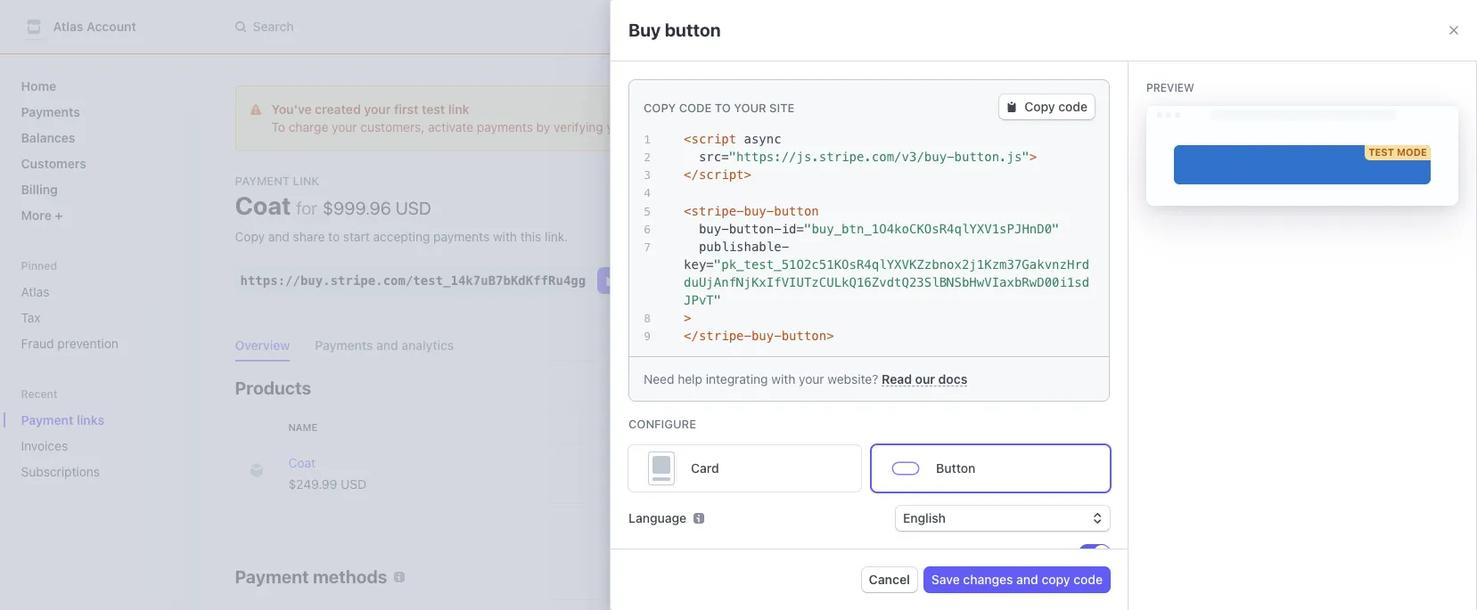 Task type: locate. For each thing, give the bounding box(es) containing it.
1 vertical spatial buy button
[[817, 273, 882, 288]]

1 < from the top
[[684, 132, 692, 146]]

svg image
[[1360, 113, 1370, 124], [674, 276, 685, 286], [907, 276, 917, 286], [877, 573, 887, 583]]

1 vertical spatial bank
[[999, 501, 1027, 516]]

1 horizontal spatial for
[[1017, 378, 1041, 399]]

verifying left 1
[[554, 120, 604, 135]]

1 vertical spatial verifying
[[1126, 483, 1176, 499]]

test
[[422, 102, 445, 117]]

usd inside coat $249.99 usd
[[341, 477, 367, 492]]

svg image inside buy button button
[[799, 276, 810, 286]]

</ right 3
[[684, 168, 699, 182]]

bank up "https://js.stripe.com/v3/buy-
[[811, 120, 839, 135]]

0 vertical spatial bank
[[811, 120, 839, 135]]

1 vertical spatial account.
[[1031, 501, 1081, 516]]

this
[[521, 229, 542, 244]]

= right button-
[[797, 222, 804, 236]]

0 vertical spatial <
[[684, 132, 692, 146]]

1 vertical spatial payments
[[315, 338, 373, 353]]

payment inside payment link coat for $999.96 usd
[[235, 174, 290, 188]]

1 horizontal spatial buy
[[817, 273, 839, 288]]

copy down 7
[[624, 273, 654, 288]]

bank down charge on the right bottom of page
[[999, 501, 1027, 516]]

< stripe-buy-button
[[684, 204, 819, 218]]

1 horizontal spatial usd
[[396, 198, 431, 219]]

0 horizontal spatial connecting
[[715, 120, 779, 135]]

buy button inside buy button button
[[817, 273, 882, 288]]

2 </ from the top
[[684, 329, 699, 344]]

script down src
[[699, 168, 744, 182]]

overview
[[235, 338, 290, 353]]

6
[[644, 223, 651, 236]]

= up jpvt"
[[707, 258, 714, 272]]

you've created your first test link to charge your customers, activate payments by verifying your business and connecting your bank account.
[[272, 102, 893, 135]]

1 horizontal spatial connecting
[[1287, 483, 1351, 499]]

0 vertical spatial connecting
[[715, 120, 779, 135]]

payment links
[[21, 413, 104, 428]]

created
[[315, 102, 361, 117]]

</ down jpvt"
[[684, 329, 699, 344]]

verifying
[[554, 120, 604, 135], [1126, 483, 1176, 499]]

coat down to
[[235, 191, 291, 220]]

balances
[[21, 130, 75, 145]]

account.
[[843, 120, 893, 135], [1031, 501, 1081, 516]]

link right using
[[1136, 378, 1166, 399]]

payments inside core navigation links element
[[21, 104, 80, 120]]

1 horizontal spatial account.
[[1031, 501, 1081, 516]]

stripe- for <
[[692, 204, 744, 218]]

stripe- down </ script >
[[692, 204, 744, 218]]

tax
[[21, 310, 41, 326]]

0 vertical spatial account.
[[843, 120, 893, 135]]

qr
[[727, 273, 745, 288]]

name
[[289, 422, 318, 433]]

1 vertical spatial =
[[797, 222, 804, 236]]

atlas inside 'pinned' element
[[21, 285, 49, 300]]

atlas inside button
[[53, 19, 83, 34]]

atlas down pinned
[[21, 285, 49, 300]]

1 vertical spatial activate payments link
[[999, 529, 1381, 550]]

verifying down customers
[[1126, 483, 1176, 499]]

0 vertical spatial script
[[692, 132, 737, 146]]

link
[[293, 174, 319, 188]]

svg image inside manage 'link'
[[877, 573, 887, 583]]

</ for script
[[684, 168, 699, 182]]

buy- for < stripe-buy-button
[[744, 204, 774, 218]]

3
[[644, 169, 651, 182]]

you've
[[272, 102, 312, 117]]

manage link
[[869, 565, 948, 590]]

account. up src = "https://js.stripe.com/v3/buy-button.js" >
[[843, 120, 893, 135]]

0 vertical spatial usd
[[396, 198, 431, 219]]

buy- up button-
[[744, 204, 774, 218]]

1 horizontal spatial activate payments
[[1243, 111, 1353, 126]]

account. inside charge your customers activate payments by verifying your business and connecting your bank account.
[[1031, 501, 1081, 516]]

payment link coat for $999.96 usd
[[235, 174, 431, 220]]

site
[[770, 100, 795, 115]]

first
[[394, 102, 419, 117]]

1 vertical spatial coat
[[289, 456, 316, 471]]

1 vertical spatial usd
[[341, 477, 367, 492]]

0 vertical spatial coat
[[235, 191, 291, 220]]

0 horizontal spatial for
[[296, 198, 318, 219]]

script for </
[[699, 168, 744, 182]]

payments
[[21, 104, 80, 120], [315, 338, 373, 353]]

1 horizontal spatial atlas
[[53, 19, 83, 34]]

account. down charge on the right bottom of page
[[1031, 501, 1081, 516]]

billing
[[21, 182, 58, 197]]

website?
[[828, 371, 879, 387]]

activate inside charge your customers activate payments by verifying your business and connecting your bank account.
[[999, 483, 1046, 499]]

</ for stripe-
[[684, 329, 699, 344]]

0 horizontal spatial buy button
[[629, 20, 721, 40]]

1 vertical spatial stripe-
[[699, 329, 752, 344]]

0 vertical spatial =
[[722, 150, 729, 164]]

0 horizontal spatial with
[[493, 229, 517, 244]]

0 vertical spatial atlas
[[53, 19, 83, 34]]

payments up balances
[[21, 104, 80, 120]]

business inside charge your customers activate payments by verifying your business and connecting your bank account.
[[1208, 483, 1259, 499]]

buy button up test
[[629, 20, 721, 40]]

language
[[629, 511, 687, 526]]

1 horizontal spatial bank
[[999, 501, 1027, 516]]

0 horizontal spatial payments
[[21, 104, 80, 120]]

products
[[235, 378, 311, 399]]

1 horizontal spatial payments
[[315, 338, 373, 353]]

for down link
[[296, 198, 318, 219]]

svg image inside "copy" button
[[606, 276, 616, 286]]

copy
[[1025, 99, 1056, 114], [644, 100, 676, 115], [235, 229, 265, 244], [624, 273, 654, 288]]

pinned
[[21, 260, 57, 273]]

bank inside charge your customers activate payments by verifying your business and connecting your bank account.
[[999, 501, 1027, 516]]

script up src
[[692, 132, 737, 146]]

docs
[[939, 371, 968, 387]]

button.js"
[[955, 150, 1030, 164]]

2 vertical spatial payment
[[235, 567, 309, 588]]

0 vertical spatial payment
[[235, 174, 290, 188]]

usd right $249.99
[[341, 477, 367, 492]]

buy- up 'publishable-'
[[699, 222, 729, 236]]

0 horizontal spatial to
[[328, 229, 340, 244]]

more button
[[14, 201, 185, 230]]

1 vertical spatial business
[[1208, 483, 1259, 499]]

preview
[[1147, 81, 1195, 95]]

payments right the overview button
[[315, 338, 373, 353]]

buy- up integrating at the bottom of the page
[[752, 329, 782, 344]]

code
[[1059, 99, 1088, 114], [679, 100, 712, 115], [748, 273, 778, 288], [1074, 573, 1103, 588]]

svg image inside copy code button
[[1007, 102, 1018, 112]]

qr code button
[[702, 268, 785, 293]]

usd up 'accepting'
[[396, 198, 431, 219]]

> up website?
[[827, 329, 834, 344]]

0 horizontal spatial business
[[636, 120, 687, 135]]

script for <
[[692, 132, 737, 146]]

copy for copy code
[[1025, 99, 1056, 114]]

copy up 1
[[644, 100, 676, 115]]

> down copy code button
[[1030, 150, 1037, 164]]

recent element
[[3, 406, 199, 487]]

0 horizontal spatial account.
[[843, 120, 893, 135]]

changes
[[964, 573, 1014, 588]]

0 vertical spatial stripe-
[[692, 204, 744, 218]]

0 horizontal spatial verifying
[[554, 120, 604, 135]]

svg image for qr code
[[710, 276, 720, 286]]

1 vertical spatial connecting
[[1287, 483, 1351, 499]]

0 vertical spatial activate payments link
[[1236, 106, 1377, 131]]

copy code
[[1025, 99, 1088, 114]]

recent navigation links element
[[3, 387, 199, 487]]

svg image inside qr code button
[[710, 276, 720, 286]]

button
[[665, 20, 721, 40], [774, 204, 819, 218], [843, 273, 882, 288], [782, 329, 827, 344], [677, 546, 716, 562]]

0 vertical spatial verifying
[[554, 120, 604, 135]]

search
[[253, 19, 294, 34]]

1 vertical spatial atlas
[[21, 285, 49, 300]]

usd inside payment link coat for $999.96 usd
[[396, 198, 431, 219]]

2 vertical spatial =
[[707, 258, 714, 272]]

and inside charge your customers activate payments by verifying your business and connecting your bank account.
[[1262, 483, 1284, 499]]

code inside button
[[1059, 99, 1088, 114]]

start
[[343, 229, 370, 244]]

0 horizontal spatial atlas
[[21, 285, 49, 300]]

business inside you've created your first test link to charge your customers, activate payments by verifying your business and connecting your bank account.
[[636, 120, 687, 135]]

1 horizontal spatial business
[[1208, 483, 1259, 499]]

4
[[644, 187, 651, 200]]

bank
[[811, 120, 839, 135], [999, 501, 1027, 516]]

payment left link
[[235, 174, 290, 188]]

0 vertical spatial with
[[493, 229, 517, 244]]

to up < script async
[[715, 100, 731, 115]]

for right the tips
[[1017, 378, 1041, 399]]

pinned navigation links element
[[14, 259, 185, 359]]

= down < script async
[[722, 150, 729, 164]]

buy button down "pk_test_51o2c51kosr4qlyxvkzzbnox2j1kzm37gakvnzhrd
[[817, 273, 882, 288]]

1 horizontal spatial buy button
[[817, 273, 882, 288]]

0 horizontal spatial by
[[537, 120, 551, 135]]

home
[[21, 78, 56, 94]]

</
[[684, 168, 699, 182], [684, 329, 699, 344]]

for
[[296, 198, 318, 219], [1017, 378, 1041, 399]]

0 horizontal spatial buy
[[629, 20, 661, 40]]

tab list containing overview
[[235, 334, 1403, 362]]

with right integrating at the bottom of the page
[[772, 371, 796, 387]]

1 vertical spatial with
[[772, 371, 796, 387]]

1 vertical spatial for
[[1017, 378, 1041, 399]]

1 vertical spatial link
[[1136, 378, 1166, 399]]

0 horizontal spatial =
[[707, 258, 714, 272]]

svg image for copy
[[606, 276, 616, 286]]

copy left share
[[235, 229, 265, 244]]

< script async
[[684, 132, 782, 146]]

copy inside button
[[1025, 99, 1056, 114]]

with left this at the top
[[493, 229, 517, 244]]

0 horizontal spatial link
[[448, 102, 470, 117]]

2 < from the top
[[684, 204, 692, 218]]

to left start
[[328, 229, 340, 244]]

payment inside recent element
[[21, 413, 73, 428]]

atlas left account in the top left of the page
[[53, 19, 83, 34]]

=
[[722, 150, 729, 164], [797, 222, 804, 236], [707, 258, 714, 272]]

code for copy code to your site
[[679, 100, 712, 115]]

1 vertical spatial </
[[684, 329, 699, 344]]

< right the 5
[[684, 204, 692, 218]]

1 vertical spatial to
[[328, 229, 340, 244]]

1 vertical spatial buy
[[817, 273, 839, 288]]

atlas account
[[53, 19, 136, 34]]

0 vertical spatial activate
[[1243, 111, 1291, 126]]

connecting inside you've created your first test link to charge your customers, activate payments by verifying your business and connecting your bank account.
[[715, 120, 779, 135]]

account
[[87, 19, 136, 34]]

tips
[[977, 378, 1013, 399]]

share
[[293, 229, 325, 244]]

connecting
[[715, 120, 779, 135], [1287, 483, 1351, 499]]

button up need help integrating with your website? read our docs
[[782, 329, 827, 344]]

invoices link
[[14, 432, 160, 461]]

by inside you've created your first test link to charge your customers, activate payments by verifying your business and connecting your bank account.
[[537, 120, 551, 135]]

1 vertical spatial script
[[699, 168, 744, 182]]

0 vertical spatial for
[[296, 198, 318, 219]]

< right 1
[[684, 132, 692, 146]]

stripe- down jpvt"
[[699, 329, 752, 344]]

customers,
[[361, 120, 425, 135]]

0 vertical spatial activate payments
[[1243, 111, 1353, 126]]

activate
[[428, 120, 474, 135]]

svg image
[[1007, 102, 1018, 112], [606, 276, 616, 286], [710, 276, 720, 286], [799, 276, 810, 286]]

coat up $249.99
[[289, 456, 316, 471]]

atlas for atlas account
[[53, 19, 83, 34]]

2 vertical spatial buy-
[[752, 329, 782, 344]]

0 horizontal spatial activate payments
[[999, 532, 1122, 548]]

0 vertical spatial buy button
[[629, 20, 721, 40]]

0 vertical spatial to
[[715, 100, 731, 115]]

copy and share to start accepting payments with this link.
[[235, 229, 568, 244]]

text
[[720, 546, 742, 562]]

connecting inside charge your customers activate payments by verifying your business and connecting your bank account.
[[1287, 483, 1351, 499]]

1 horizontal spatial link
[[1136, 378, 1166, 399]]

0 vertical spatial </
[[684, 168, 699, 182]]

business
[[636, 120, 687, 135], [1208, 483, 1259, 499]]

accepting
[[373, 229, 430, 244]]

payment
[[235, 174, 290, 188], [21, 413, 73, 428], [235, 567, 309, 588]]

copy for copy code to your site
[[644, 100, 676, 115]]

0 horizontal spatial bank
[[811, 120, 839, 135]]

< for script
[[684, 132, 692, 146]]

0 horizontal spatial usd
[[341, 477, 367, 492]]

0 vertical spatial link
[[448, 102, 470, 117]]

buy
[[629, 20, 661, 40], [817, 273, 839, 288]]

button down "pk_test_51o2c51kosr4qlyxvkzzbnox2j1kzm37gakvnzhrd
[[843, 273, 882, 288]]

1 </ from the top
[[684, 168, 699, 182]]

code for copy code
[[1059, 99, 1088, 114]]

1 horizontal spatial with
[[772, 371, 796, 387]]

1 vertical spatial <
[[684, 204, 692, 218]]

payments inside button
[[315, 338, 373, 353]]

1 vertical spatial by
[[1109, 483, 1123, 499]]

2 horizontal spatial =
[[797, 222, 804, 236]]

1
[[644, 133, 651, 146]]

2 vertical spatial activate
[[999, 532, 1053, 548]]

1 vertical spatial payment
[[21, 413, 73, 428]]

payments link
[[14, 97, 185, 127]]

1 vertical spatial activate
[[999, 483, 1046, 499]]

0 vertical spatial by
[[537, 120, 551, 135]]

activate payments
[[1243, 111, 1353, 126], [999, 532, 1122, 548]]

link up 'activate'
[[448, 102, 470, 117]]

1 horizontal spatial verifying
[[1126, 483, 1176, 499]]

need
[[644, 371, 675, 387]]

payments for payments and analytics
[[315, 338, 373, 353]]

button up id
[[774, 204, 819, 218]]

0 vertical spatial business
[[636, 120, 687, 135]]

0 vertical spatial buy-
[[744, 204, 774, 218]]

0 vertical spatial buy
[[629, 20, 661, 40]]

tab list
[[235, 334, 1403, 362]]

button up test
[[665, 20, 721, 40]]

payment up invoices
[[21, 413, 73, 428]]

coat inside payment link coat for $999.96 usd
[[235, 191, 291, 220]]

>
[[1030, 150, 1037, 164], [744, 168, 752, 182], [684, 311, 692, 326], [827, 329, 834, 344]]

payment left methods
[[235, 567, 309, 588]]

english
[[903, 511, 946, 526]]

1 horizontal spatial by
[[1109, 483, 1123, 499]]

coat inside coat $249.99 usd
[[289, 456, 316, 471]]

atlas for atlas
[[21, 285, 49, 300]]

core navigation links element
[[14, 71, 185, 230]]

pinned element
[[14, 277, 185, 359]]

by
[[537, 120, 551, 135], [1109, 483, 1123, 499]]

charge your customers activate payments by verifying your business and connecting your bank account.
[[999, 462, 1380, 516]]

button inside button
[[843, 273, 882, 288]]

"pk_test_51o2c51kosr4qlyxvkzzbnox2j1kzm37gakvnzhrd
[[714, 258, 1090, 272]]

0 vertical spatial payments
[[21, 104, 80, 120]]

svg image for copy code
[[1007, 102, 1018, 112]]

Search search field
[[224, 10, 727, 43]]

copy up button.js"
[[1025, 99, 1056, 114]]

bank inside you've created your first test link to charge your customers, activate payments by verifying your business and connecting your bank account.
[[811, 120, 839, 135]]

usd
[[396, 198, 431, 219], [341, 477, 367, 492]]



Task type: describe. For each thing, give the bounding box(es) containing it.
tips for using your link
[[977, 378, 1166, 399]]

save
[[932, 573, 960, 588]]

invoices
[[21, 439, 68, 454]]

english button
[[896, 506, 1110, 531]]

charge
[[999, 462, 1049, 478]]

5
[[644, 205, 651, 218]]

buy-button-id = "buy_btn_1o4kockosr4qlyxv1spjhnd0"
[[699, 222, 1060, 236]]

copy button
[[599, 268, 661, 293]]

home link
[[14, 71, 185, 101]]

links
[[77, 413, 104, 428]]

7
[[644, 241, 651, 254]]

by inside charge your customers activate payments by verifying your business and connecting your bank account.
[[1109, 483, 1123, 499]]

2
[[644, 151, 651, 164]]

atlas account button
[[21, 14, 154, 39]]

payments and analytics button
[[315, 334, 465, 362]]

verifying inside you've created your first test link to charge your customers, activate payments by verifying your business and connecting your bank account.
[[554, 120, 604, 135]]

< for stripe-
[[684, 204, 692, 218]]

test
[[714, 55, 737, 66]]

our
[[916, 371, 936, 387]]

copy for copy and share to start accepting payments with this link.
[[235, 229, 265, 244]]

cancel button
[[862, 568, 918, 593]]

1 horizontal spatial =
[[722, 150, 729, 164]]

fraud prevention link
[[14, 329, 185, 359]]

buy inside button
[[817, 273, 839, 288]]

1 vertical spatial buy-
[[699, 222, 729, 236]]

read our docs link
[[882, 371, 968, 387]]

customers link
[[14, 149, 185, 178]]

fraud
[[21, 336, 54, 351]]

subscriptions
[[21, 465, 100, 480]]

overview button
[[235, 334, 301, 362]]

data
[[740, 55, 764, 66]]

</ script >
[[684, 168, 752, 182]]

"pk_test_51o2c51kosr4qlyxvkzzbnox2j1kzm37gakvnzhrd duujanfnjkxifviutzculkq16zvdtq23slbnsbhwviaxbrwd00i1sd jpvt"
[[684, 258, 1090, 308]]

to
[[272, 120, 285, 135]]

https://buy.stripe.com/test_14k7ub7bkdkffru4gg
[[240, 274, 586, 288]]

8
[[644, 312, 651, 326]]

and inside save changes and copy code button
[[1017, 573, 1039, 588]]

payment methods
[[235, 567, 387, 588]]

> up < stripe-buy-button
[[744, 168, 752, 182]]

publishable-
[[699, 240, 789, 254]]

key
[[684, 258, 707, 272]]

tax link
[[14, 303, 185, 333]]

svg image inside activate payments link
[[1360, 113, 1370, 124]]

customers
[[21, 156, 86, 171]]

prevention
[[57, 336, 119, 351]]

payments inside you've created your first test link to charge your customers, activate payments by verifying your business and connecting your bank account.
[[477, 120, 533, 135]]

and inside 'payments and analytics' button
[[376, 338, 398, 353]]

read
[[882, 371, 912, 387]]

charge
[[289, 120, 328, 135]]

for inside payment link coat for $999.96 usd
[[296, 198, 318, 219]]

link inside you've created your first test link to charge your customers, activate payments by verifying your business and connecting your bank account.
[[448, 102, 470, 117]]

code for qr code
[[748, 273, 778, 288]]

copy inside button
[[624, 273, 654, 288]]

change
[[629, 546, 674, 562]]

publishable- key
[[684, 240, 789, 272]]

billing link
[[14, 175, 185, 204]]

save changes and copy code button
[[925, 568, 1110, 593]]

id
[[782, 222, 797, 236]]

using
[[1045, 378, 1091, 399]]

help
[[678, 371, 703, 387]]

button left the text
[[677, 546, 716, 562]]

and inside you've created your first test link to charge your customers, activate payments by verifying your business and connecting your bank account.
[[690, 120, 711, 135]]

$999.96
[[323, 198, 391, 219]]

9
[[644, 330, 651, 344]]

jpvt"
[[684, 294, 722, 308]]

stripe- for </
[[699, 329, 752, 344]]

integrating
[[706, 371, 768, 387]]

customers
[[1087, 462, 1161, 478]]

qr code
[[727, 273, 778, 288]]

"https://js.stripe.com/v3/buy-
[[729, 150, 955, 164]]

payment for payment link coat for $999.96 usd
[[235, 174, 290, 188]]

svg image for buy button
[[799, 276, 810, 286]]

> down jpvt"
[[684, 311, 692, 326]]

$249.99
[[289, 477, 337, 492]]

analytics
[[402, 338, 454, 353]]

button
[[937, 461, 976, 476]]

payments for payments
[[21, 104, 80, 120]]

copy code to your site
[[644, 100, 795, 115]]

recent
[[21, 388, 58, 401]]

verifying inside charge your customers activate payments by verifying your business and connecting your bank account.
[[1126, 483, 1176, 499]]

"buy_btn_1o4kockosr4qlyxv1spjhnd0"
[[804, 222, 1060, 236]]

buy- for </ stripe-buy-button >
[[752, 329, 782, 344]]

need help integrating with your website? read our docs
[[644, 371, 968, 387]]

1 horizontal spatial to
[[715, 100, 731, 115]]

payments inside charge your customers activate payments by verifying your business and connecting your bank account.
[[1049, 483, 1106, 499]]

payment for payment methods
[[235, 567, 309, 588]]

</ stripe-buy-button >
[[684, 329, 834, 344]]

button-
[[729, 222, 782, 236]]

1 vertical spatial activate payments
[[999, 532, 1122, 548]]

coat $249.99 usd
[[289, 456, 367, 492]]

payment links link
[[14, 406, 160, 435]]

link.
[[545, 229, 568, 244]]

copy code button
[[1000, 95, 1095, 120]]

payments and analytics
[[315, 338, 454, 353]]

account. inside you've created your first test link to charge your customers, activate payments by verifying your business and connecting your bank account.
[[843, 120, 893, 135]]

atlas link
[[14, 277, 185, 307]]

payment for payment links
[[21, 413, 73, 428]]

fraud prevention
[[21, 336, 119, 351]]

duujanfnjkxifviutzculkq16zvdtq23slbnsbhwviaxbrwd00i1sd
[[684, 276, 1090, 290]]



Task type: vqa. For each thing, say whether or not it's contained in the screenshot.


